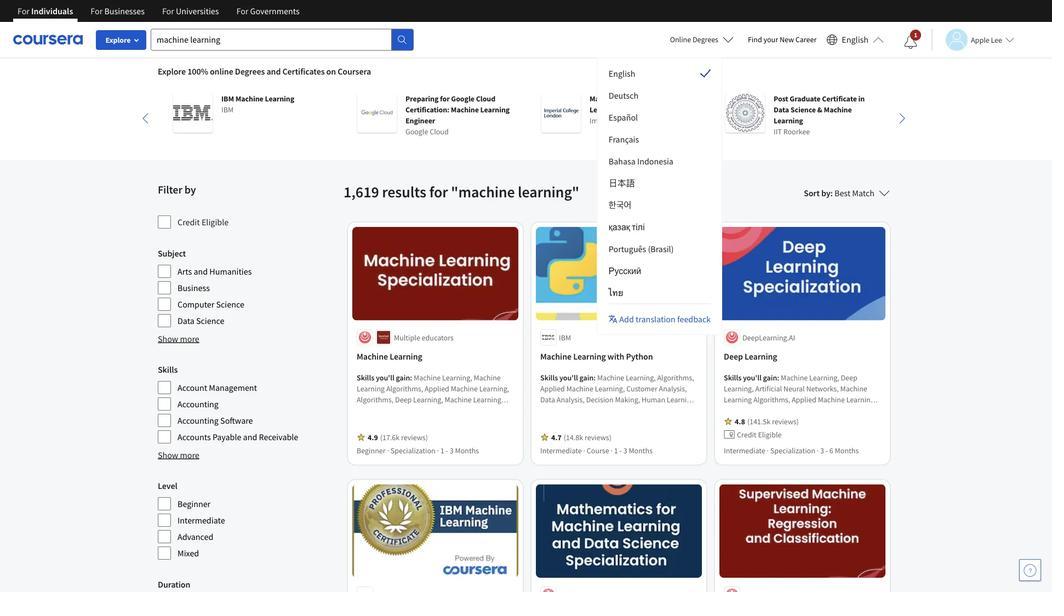 Task type: describe. For each thing, give the bounding box(es) containing it.
bahasa
[[609, 156, 636, 167]]

What do you want to learn? text field
[[151, 29, 392, 51]]

banner navigation
[[9, 0, 308, 22]]

college
[[618, 116, 642, 126]]

0 vertical spatial python
[[626, 351, 653, 362]]

for governments
[[237, 5, 300, 16]]

governments
[[250, 5, 300, 16]]

payable
[[213, 432, 241, 442]]

career
[[796, 35, 817, 44]]

100%
[[188, 66, 208, 77]]

intermediate · specialization · 3 - 6 months
[[724, 445, 859, 455]]

learning, up the decision
[[595, 384, 625, 393]]

decision
[[587, 394, 614, 404]]

español button
[[600, 106, 720, 128]]

show for accounts
[[158, 450, 178, 461]]

regression
[[541, 427, 576, 437]]

6 · from the left
[[817, 445, 819, 455]]

1 horizontal spatial algorithms,
[[658, 373, 695, 382]]

google cloud image
[[357, 93, 397, 133]]

reviews) for deep learning
[[773, 416, 799, 426]]

gain for machine
[[396, 373, 410, 382]]

online
[[670, 35, 692, 44]]

bahasa indonesia
[[609, 156, 674, 167]]

master of science in machine learning and data science imperial college london
[[590, 94, 685, 126]]

level
[[158, 480, 177, 491]]

making,
[[615, 394, 641, 404]]

explore button
[[96, 30, 146, 50]]

data inside subject group
[[178, 315, 195, 326]]

arts
[[178, 266, 192, 277]]

skills down machine learning
[[357, 373, 375, 382]]

français button
[[600, 128, 720, 150]]

data inside the post graduate certificate in data science & machine learning iit roorkee
[[774, 105, 790, 115]]

deep learning
[[724, 351, 778, 362]]

(141.5k
[[748, 416, 771, 426]]

english button for 1 button
[[823, 22, 889, 58]]

and left 'certificates'
[[267, 66, 281, 77]]

multiple
[[394, 333, 420, 342]]

accounts payable and receivable
[[178, 432, 298, 442]]

: down the deep learning link
[[778, 373, 780, 382]]

deeplearning.ai
[[743, 333, 796, 342]]

ไทย button
[[600, 282, 720, 304]]

certificate
[[823, 94, 857, 104]]

beginner · specialization · 1 - 3 months
[[357, 445, 479, 455]]

more for data
[[180, 333, 199, 344]]

science down computer science
[[196, 315, 224, 326]]

filter by
[[158, 183, 196, 197]]

accounting software
[[178, 415, 253, 426]]

translation
[[636, 314, 676, 325]]

1 for machine learning
[[441, 445, 445, 455]]

3 · from the left
[[584, 445, 586, 455]]

1,619
[[344, 182, 379, 202]]

certificates
[[283, 66, 325, 77]]

1 · from the left
[[387, 445, 389, 455]]

you'll for machine
[[376, 373, 395, 382]]

lee
[[992, 35, 1003, 45]]

bahasa indonesia button
[[600, 150, 720, 172]]

add translation feedback button
[[604, 308, 716, 330]]

on
[[327, 66, 336, 77]]

0 horizontal spatial degrees
[[235, 66, 265, 77]]

beginner for beginner
[[178, 498, 211, 509]]

software
[[220, 415, 253, 426]]

course
[[587, 445, 610, 455]]

0 horizontal spatial algorithms,
[[599, 405, 636, 415]]

ไทย
[[609, 287, 623, 298]]

science right of
[[622, 94, 648, 104]]

skills inside group
[[158, 364, 178, 375]]

show more button for accounts
[[158, 449, 199, 462]]

english button for the deutsch button
[[600, 63, 720, 84]]

intermediate for intermediate · specialization · 3 - 6 months
[[724, 445, 766, 455]]

of
[[614, 94, 621, 104]]

ibm image
[[173, 93, 213, 133]]

machine inside ibm machine learning ibm
[[236, 94, 264, 104]]

for inside preparing for google cloud certification: machine learning engineer google cloud
[[440, 94, 450, 104]]

(14.8k
[[564, 432, 584, 442]]

apple lee
[[972, 35, 1003, 45]]

deutsch button
[[600, 84, 720, 106]]

and inside master of science in machine learning and data science imperial college london
[[621, 105, 634, 115]]

skills you'll gain : for machine
[[357, 373, 414, 382]]

educators
[[422, 333, 454, 342]]

for for businesses
[[91, 5, 103, 16]]

: down machine learning with python
[[594, 373, 596, 382]]

find your new career link
[[743, 33, 823, 47]]

learning"
[[518, 182, 580, 202]]

日本語
[[609, 178, 635, 189]]

coursera image
[[13, 31, 83, 48]]

explore 100% online degrees and certificates on coursera
[[158, 66, 371, 77]]

0 vertical spatial eligible
[[202, 217, 229, 228]]

ibm for ibm
[[559, 333, 571, 342]]

reviews) for machine learning
[[401, 432, 428, 442]]

learning, down human
[[650, 416, 679, 426]]

iit roorkee image
[[726, 93, 765, 133]]

1 vertical spatial for
[[430, 182, 448, 202]]

in for science
[[649, 94, 656, 104]]

by for sort
[[822, 188, 831, 198]]

5 · from the left
[[767, 445, 769, 455]]

intermediate for intermediate · course · 1 - 3 months
[[541, 445, 582, 455]]

specialization for 3
[[771, 445, 816, 455]]

skills you'll gain : for deep
[[724, 373, 781, 382]]

imperial
[[590, 116, 617, 126]]

learning inside preparing for google cloud certification: machine learning engineer google cloud
[[481, 105, 510, 115]]

roorkee
[[784, 127, 810, 137]]

applied
[[541, 384, 565, 393]]

for universities
[[162, 5, 219, 16]]

explore for explore 100% online degrees and certificates on coursera
[[158, 66, 186, 77]]

universities
[[176, 5, 219, 16]]

skills down deep
[[724, 373, 742, 382]]

computer science
[[178, 299, 244, 310]]

4.9 (17.6k reviews)
[[368, 432, 428, 442]]

accounting for accounting software
[[178, 415, 219, 426]]

account management
[[178, 382, 257, 393]]

indonesia
[[637, 156, 674, 167]]

learning inside machine learning, algorithms, applied machine learning, customer analysis, data analysis, decision making, human learning, machine learning algorithms, python programming, statistical machine learning, regression
[[569, 405, 597, 415]]

preparing
[[406, 94, 439, 104]]

level group
[[158, 479, 337, 560]]

master
[[590, 94, 613, 104]]

0 vertical spatial credit
[[178, 217, 200, 228]]

(brasil)
[[648, 243, 674, 254]]

english menu
[[600, 63, 720, 304]]

add
[[620, 314, 634, 325]]

science inside the post graduate certificate in data science & machine learning iit roorkee
[[791, 105, 816, 115]]

: left best
[[831, 188, 833, 198]]

computer
[[178, 299, 215, 310]]

engineer
[[406, 116, 436, 126]]

in for certificate
[[859, 94, 865, 104]]

sort by : best match
[[804, 188, 875, 198]]

subject group
[[158, 247, 337, 328]]

- for machine learning with python
[[620, 445, 622, 455]]

1,619 results for "machine learning"
[[344, 182, 580, 202]]

apple
[[972, 35, 990, 45]]

individuals
[[31, 5, 73, 16]]

intermediate · course · 1 - 3 months
[[541, 445, 653, 455]]

learning, up 'customer'
[[626, 373, 656, 382]]

machine learning link
[[357, 350, 514, 363]]

1 button
[[896, 29, 927, 55]]

human
[[642, 394, 666, 404]]

learning inside the post graduate certificate in data science & machine learning iit roorkee
[[774, 116, 804, 126]]

4.7
[[552, 432, 562, 442]]

best
[[835, 188, 851, 198]]

and inside skills group
[[243, 432, 257, 442]]

(17.6k
[[380, 432, 400, 442]]

preparing for google cloud certification: machine learning engineer google cloud
[[406, 94, 510, 137]]



Task type: vqa. For each thing, say whether or not it's contained in the screenshot.
1st - from right
yes



Task type: locate. For each thing, give the bounding box(es) containing it.
1 vertical spatial analysis,
[[557, 394, 585, 404]]

intermediate inside level group
[[178, 515, 225, 526]]

accounting up accounts
[[178, 415, 219, 426]]

2 horizontal spatial 1
[[915, 31, 918, 39]]

한국어
[[609, 200, 632, 211]]

more
[[180, 333, 199, 344], [180, 450, 199, 461]]

2 horizontal spatial reviews)
[[773, 416, 799, 426]]

learning inside master of science in machine learning and data science imperial college london
[[590, 105, 619, 115]]

data down applied
[[541, 394, 555, 404]]

science down humanities
[[216, 299, 244, 310]]

reviews) up 'course' on the bottom
[[585, 432, 612, 442]]

0 horizontal spatial english button
[[600, 63, 720, 84]]

show more button
[[158, 332, 199, 345], [158, 449, 199, 462]]

2 - from the left
[[620, 445, 622, 455]]

algorithms, up human
[[658, 373, 695, 382]]

español
[[609, 112, 638, 123]]

intermediate up advanced
[[178, 515, 225, 526]]

1 horizontal spatial months
[[629, 445, 653, 455]]

1 horizontal spatial specialization
[[771, 445, 816, 455]]

1 accounting from the top
[[178, 399, 219, 410]]

1 vertical spatial google
[[406, 127, 428, 137]]

in inside the post graduate certificate in data science & machine learning iit roorkee
[[859, 94, 865, 104]]

in inside master of science in machine learning and data science imperial college london
[[649, 94, 656, 104]]

feedback
[[678, 314, 711, 325]]

show more button down accounts
[[158, 449, 199, 462]]

2 horizontal spatial gain
[[764, 373, 778, 382]]

for left governments
[[237, 5, 249, 16]]

português
[[609, 243, 646, 254]]

accounting for accounting
[[178, 399, 219, 410]]

2 horizontal spatial 3
[[821, 445, 825, 455]]

for left universities
[[162, 5, 174, 16]]

gain down machine learning with python
[[580, 373, 594, 382]]

1 you'll from the left
[[376, 373, 395, 382]]

ibm for ibm machine learning ibm
[[222, 94, 234, 104]]

3 gain from the left
[[764, 373, 778, 382]]

0 vertical spatial cloud
[[476, 94, 496, 104]]

1 horizontal spatial 3
[[624, 445, 628, 455]]

0 vertical spatial show
[[158, 333, 178, 344]]

management
[[209, 382, 257, 393]]

3 for from the left
[[162, 5, 174, 16]]

0 vertical spatial beginner
[[357, 445, 386, 455]]

2 horizontal spatial you'll
[[744, 373, 762, 382]]

0 horizontal spatial reviews)
[[401, 432, 428, 442]]

ibm
[[222, 94, 234, 104], [222, 105, 234, 115], [559, 333, 571, 342]]

apple lee button
[[932, 29, 1015, 51]]

1 horizontal spatial credit eligible
[[737, 430, 782, 439]]

learning
[[265, 94, 295, 104], [481, 105, 510, 115], [590, 105, 619, 115], [774, 116, 804, 126], [390, 351, 423, 362], [574, 351, 606, 362], [745, 351, 778, 362], [569, 405, 597, 415]]

data inside master of science in machine learning and data science imperial college london
[[635, 105, 650, 115]]

sort
[[804, 188, 820, 198]]

0 horizontal spatial explore
[[106, 35, 131, 45]]

explore down for businesses
[[106, 35, 131, 45]]

1 horizontal spatial explore
[[158, 66, 186, 77]]

statistical
[[588, 416, 619, 426]]

1 vertical spatial more
[[180, 450, 199, 461]]

1 vertical spatial explore
[[158, 66, 186, 77]]

4.7 (14.8k reviews)
[[552, 432, 612, 442]]

skills up applied
[[541, 373, 558, 382]]

analysis, up human
[[659, 384, 687, 393]]

for businesses
[[91, 5, 145, 16]]

months for machine learning
[[455, 445, 479, 455]]

2 · from the left
[[437, 445, 439, 455]]

0 vertical spatial english
[[842, 34, 869, 45]]

eligible up arts and humanities
[[202, 217, 229, 228]]

1 horizontal spatial eligible
[[759, 430, 782, 439]]

business
[[178, 282, 210, 293]]

ibm up machine learning with python
[[559, 333, 571, 342]]

intermediate down '4.7' at right
[[541, 445, 582, 455]]

2 gain from the left
[[580, 373, 594, 382]]

show more down data science
[[158, 333, 199, 344]]

0 vertical spatial explore
[[106, 35, 131, 45]]

2 you'll from the left
[[560, 373, 578, 382]]

1 horizontal spatial 1
[[615, 445, 618, 455]]

skills you'll gain : down deep learning
[[724, 373, 781, 382]]

specialization left 6
[[771, 445, 816, 455]]

1 months from the left
[[455, 445, 479, 455]]

skills
[[158, 364, 178, 375], [357, 373, 375, 382], [541, 373, 558, 382], [724, 373, 742, 382]]

and right arts at the left top
[[194, 266, 208, 277]]

and inside subject group
[[194, 266, 208, 277]]

0 horizontal spatial in
[[649, 94, 656, 104]]

2 horizontal spatial months
[[835, 445, 859, 455]]

machine learning
[[357, 351, 423, 362]]

0 horizontal spatial credit eligible
[[178, 217, 229, 228]]

explore left '100%' at the top left of the page
[[158, 66, 186, 77]]

1 horizontal spatial intermediate
[[541, 445, 582, 455]]

find your new career
[[748, 35, 817, 44]]

accounts
[[178, 432, 211, 442]]

analysis, down applied
[[557, 394, 585, 404]]

mixed
[[178, 548, 199, 559]]

credit eligible down (141.5k
[[737, 430, 782, 439]]

deutsch
[[609, 90, 639, 101]]

show up the level
[[158, 450, 178, 461]]

months for machine learning with python
[[629, 445, 653, 455]]

show more down accounts
[[158, 450, 199, 461]]

google
[[451, 94, 475, 104], [406, 127, 428, 137]]

data inside machine learning, algorithms, applied machine learning, customer analysis, data analysis, decision making, human learning, machine learning algorithms, python programming, statistical machine learning, regression
[[541, 394, 555, 404]]

gain for deep
[[764, 373, 778, 382]]

1 vertical spatial python
[[637, 405, 660, 415]]

accounting down account
[[178, 399, 219, 410]]

3 skills you'll gain : from the left
[[724, 373, 781, 382]]

beginner up advanced
[[178, 498, 211, 509]]

post
[[774, 94, 789, 104]]

intermediate down 4.8
[[724, 445, 766, 455]]

multiple educators
[[394, 333, 454, 342]]

1 vertical spatial show
[[158, 450, 178, 461]]

skills you'll gain : down machine learning
[[357, 373, 414, 382]]

google down engineer
[[406, 127, 428, 137]]

қазақ
[[609, 222, 630, 232]]

credit down 4.8
[[737, 430, 757, 439]]

find
[[748, 35, 763, 44]]

português (brasil) button
[[600, 238, 720, 260]]

english button
[[823, 22, 889, 58], [600, 63, 720, 84]]

help center image
[[1024, 564, 1037, 577]]

you'll up applied
[[560, 373, 578, 382]]

0 vertical spatial degrees
[[693, 35, 719, 44]]

português (brasil)
[[609, 243, 674, 254]]

python down human
[[637, 405, 660, 415]]

eligible down 4.8 (141.5k reviews)
[[759, 430, 782, 439]]

online degrees button
[[662, 27, 743, 52]]

subject
[[158, 248, 186, 259]]

4.8
[[735, 416, 746, 426]]

show more button for data
[[158, 332, 199, 345]]

beginner
[[357, 445, 386, 455], [178, 498, 211, 509]]

1 horizontal spatial analysis,
[[659, 384, 687, 393]]

intermediate
[[541, 445, 582, 455], [724, 445, 766, 455], [178, 515, 225, 526]]

0 horizontal spatial 3
[[450, 445, 454, 455]]

0 horizontal spatial credit
[[178, 217, 200, 228]]

english button down online
[[600, 63, 720, 84]]

4 for from the left
[[237, 5, 249, 16]]

skills you'll gain : up applied
[[541, 373, 598, 382]]

reviews)
[[773, 416, 799, 426], [401, 432, 428, 442], [585, 432, 612, 442]]

algorithms, down making,
[[599, 405, 636, 415]]

for right results
[[430, 182, 448, 202]]

gain down machine learning
[[396, 373, 410, 382]]

machine inside preparing for google cloud certification: machine learning engineer google cloud
[[451, 105, 479, 115]]

for individuals
[[18, 5, 73, 16]]

0 horizontal spatial cloud
[[430, 127, 449, 137]]

2 show more button from the top
[[158, 449, 199, 462]]

қазақ тілі button
[[600, 216, 720, 238]]

in right certificate
[[859, 94, 865, 104]]

data science
[[178, 315, 224, 326]]

1 vertical spatial english button
[[600, 63, 720, 84]]

1 horizontal spatial gain
[[580, 373, 594, 382]]

қазақ тілі
[[609, 222, 645, 232]]

1 for from the left
[[18, 5, 30, 16]]

2 horizontal spatial skills you'll gain :
[[724, 373, 781, 382]]

science down graduate
[[791, 105, 816, 115]]

ibm machine learning ibm
[[222, 94, 295, 115]]

arts and humanities
[[178, 266, 252, 277]]

specialization for 1
[[391, 445, 436, 455]]

skills up account
[[158, 364, 178, 375]]

for left individuals
[[18, 5, 30, 16]]

3 months from the left
[[835, 445, 859, 455]]

: down machine learning
[[410, 373, 412, 382]]

1 horizontal spatial reviews)
[[585, 432, 612, 442]]

1 vertical spatial credit
[[737, 430, 757, 439]]

machine inside master of science in machine learning and data science imperial college london
[[657, 94, 685, 104]]

programming,
[[541, 416, 587, 426]]

1 horizontal spatial english
[[842, 34, 869, 45]]

and down software at the bottom left of the page
[[243, 432, 257, 442]]

0 horizontal spatial english
[[609, 68, 635, 79]]

show more for accounts payable and receivable
[[158, 450, 199, 461]]

1 for machine learning with python
[[615, 445, 618, 455]]

explore
[[106, 35, 131, 45], [158, 66, 186, 77]]

python right with
[[626, 351, 653, 362]]

results
[[382, 182, 427, 202]]

imperial college london image
[[542, 93, 581, 133]]

more down accounts
[[180, 450, 199, 461]]

0 horizontal spatial skills you'll gain :
[[357, 373, 414, 382]]

1 horizontal spatial cloud
[[476, 94, 496, 104]]

data down the computer
[[178, 315, 195, 326]]

ibm down the online
[[222, 94, 234, 104]]

1 horizontal spatial credit
[[737, 430, 757, 439]]

data down post
[[774, 105, 790, 115]]

credit eligible down filter by
[[178, 217, 229, 228]]

show more for data science
[[158, 333, 199, 344]]

degrees
[[693, 35, 719, 44], [235, 66, 265, 77]]

data
[[635, 105, 650, 115], [774, 105, 790, 115], [178, 315, 195, 326], [541, 394, 555, 404]]

1 skills you'll gain : from the left
[[357, 373, 414, 382]]

2 3 from the left
[[624, 445, 628, 455]]

in
[[649, 94, 656, 104], [859, 94, 865, 104]]

show more button down data science
[[158, 332, 199, 345]]

3 for machine learning with python
[[624, 445, 628, 455]]

1 horizontal spatial degrees
[[693, 35, 719, 44]]

reviews) up beginner · specialization · 1 - 3 months
[[401, 432, 428, 442]]

ibm right ibm image
[[222, 105, 234, 115]]

2 show from the top
[[158, 450, 178, 461]]

1 - from the left
[[446, 445, 448, 455]]

learning, right human
[[667, 394, 697, 404]]

1 horizontal spatial beginner
[[357, 445, 386, 455]]

1 horizontal spatial english button
[[823, 22, 889, 58]]

machine learning with python
[[541, 351, 653, 362]]

english inside menu
[[609, 68, 635, 79]]

0 horizontal spatial analysis,
[[557, 394, 585, 404]]

0 horizontal spatial beginner
[[178, 498, 211, 509]]

1 inside button
[[915, 31, 918, 39]]

0 horizontal spatial google
[[406, 127, 428, 137]]

2 specialization from the left
[[771, 445, 816, 455]]

show down data science
[[158, 333, 178, 344]]

beginner down 4.9
[[357, 445, 386, 455]]

1 vertical spatial ibm
[[222, 105, 234, 115]]

more down data science
[[180, 333, 199, 344]]

you'll down machine learning
[[376, 373, 395, 382]]

2 accounting from the top
[[178, 415, 219, 426]]

in up español button
[[649, 94, 656, 104]]

for for governments
[[237, 5, 249, 16]]

degrees right online
[[693, 35, 719, 44]]

new
[[780, 35, 795, 44]]

1 horizontal spatial you'll
[[560, 373, 578, 382]]

1 more from the top
[[180, 333, 199, 344]]

0 horizontal spatial gain
[[396, 373, 410, 382]]

3 you'll from the left
[[744, 373, 762, 382]]

learning inside ibm machine learning ibm
[[265, 94, 295, 104]]

reviews) for machine learning with python
[[585, 432, 612, 442]]

advanced
[[178, 531, 213, 542]]

beginner for beginner · specialization · 1 - 3 months
[[357, 445, 386, 455]]

0 vertical spatial analysis,
[[659, 384, 687, 393]]

3 3 from the left
[[821, 445, 825, 455]]

3 - from the left
[[826, 445, 829, 455]]

machine
[[236, 94, 264, 104], [657, 94, 685, 104], [451, 105, 479, 115], [824, 105, 852, 115], [357, 351, 388, 362], [541, 351, 572, 362], [598, 373, 625, 382], [567, 384, 594, 393], [541, 405, 568, 415], [621, 416, 648, 426]]

duration
[[158, 579, 190, 590]]

2 horizontal spatial -
[[826, 445, 829, 455]]

0 horizontal spatial specialization
[[391, 445, 436, 455]]

deep learning link
[[724, 350, 882, 363]]

machine inside the post graduate certificate in data science & machine learning iit roorkee
[[824, 105, 852, 115]]

intermediate for intermediate
[[178, 515, 225, 526]]

you'll for deep
[[744, 373, 762, 382]]

english
[[842, 34, 869, 45], [609, 68, 635, 79]]

and up college
[[621, 105, 634, 115]]

0 horizontal spatial -
[[446, 445, 448, 455]]

with
[[608, 351, 625, 362]]

python
[[626, 351, 653, 362], [637, 405, 660, 415]]

explore for explore
[[106, 35, 131, 45]]

skills you'll gain :
[[357, 373, 414, 382], [541, 373, 598, 382], [724, 373, 781, 382]]

-
[[446, 445, 448, 455], [620, 445, 622, 455], [826, 445, 829, 455]]

1 vertical spatial show more
[[158, 450, 199, 461]]

·
[[387, 445, 389, 455], [437, 445, 439, 455], [584, 445, 586, 455], [611, 445, 613, 455], [767, 445, 769, 455], [817, 445, 819, 455]]

1 vertical spatial algorithms,
[[599, 405, 636, 415]]

for for individuals
[[18, 5, 30, 16]]

deep
[[724, 351, 743, 362]]

2 show more from the top
[[158, 450, 199, 461]]

by for filter
[[185, 183, 196, 197]]

english right career
[[842, 34, 869, 45]]

1 horizontal spatial -
[[620, 445, 622, 455]]

1 specialization from the left
[[391, 445, 436, 455]]

1 gain from the left
[[396, 373, 410, 382]]

1 vertical spatial english
[[609, 68, 635, 79]]

reviews) right (141.5k
[[773, 416, 799, 426]]

2 in from the left
[[859, 94, 865, 104]]

1 vertical spatial beginner
[[178, 498, 211, 509]]

credit
[[178, 217, 200, 228], [737, 430, 757, 439]]

한국어 button
[[600, 194, 720, 216]]

0 horizontal spatial you'll
[[376, 373, 395, 382]]

post graduate certificate in data science & machine learning iit roorkee
[[774, 94, 865, 137]]

1 horizontal spatial in
[[859, 94, 865, 104]]

by right "filter"
[[185, 183, 196, 197]]

1 show more button from the top
[[158, 332, 199, 345]]

specialization down 4.9 (17.6k reviews)
[[391, 445, 436, 455]]

:
[[831, 188, 833, 198], [410, 373, 412, 382], [594, 373, 596, 382], [778, 373, 780, 382]]

science up 'london'
[[652, 105, 677, 115]]

0 vertical spatial english button
[[823, 22, 889, 58]]

you'll down deep learning
[[744, 373, 762, 382]]

english button right career
[[823, 22, 889, 58]]

python inside machine learning, algorithms, applied machine learning, customer analysis, data analysis, decision making, human learning, machine learning algorithms, python programming, statistical machine learning, regression
[[637, 405, 660, 415]]

1 show more from the top
[[158, 333, 199, 344]]

1 show from the top
[[158, 333, 178, 344]]

- for machine learning
[[446, 445, 448, 455]]

analysis,
[[659, 384, 687, 393], [557, 394, 585, 404]]

1 vertical spatial credit eligible
[[737, 430, 782, 439]]

degrees right the online
[[235, 66, 265, 77]]

2 skills you'll gain : from the left
[[541, 373, 598, 382]]

1 horizontal spatial google
[[451, 94, 475, 104]]

degrees inside popup button
[[693, 35, 719, 44]]

2 vertical spatial ibm
[[559, 333, 571, 342]]

credit down filter by
[[178, 217, 200, 228]]

accounting
[[178, 399, 219, 410], [178, 415, 219, 426]]

3 for machine learning
[[450, 445, 454, 455]]

1 vertical spatial degrees
[[235, 66, 265, 77]]

0 vertical spatial show more button
[[158, 332, 199, 345]]

1 in from the left
[[649, 94, 656, 104]]

0 horizontal spatial eligible
[[202, 217, 229, 228]]

1 vertical spatial eligible
[[759, 430, 782, 439]]

0 horizontal spatial by
[[185, 183, 196, 197]]

for left businesses
[[91, 5, 103, 16]]

show for data
[[158, 333, 178, 344]]

0 vertical spatial ibm
[[222, 94, 234, 104]]

0 vertical spatial for
[[440, 94, 450, 104]]

русский button
[[600, 260, 720, 282]]

4 · from the left
[[611, 445, 613, 455]]

0 vertical spatial google
[[451, 94, 475, 104]]

gain down deep learning
[[764, 373, 778, 382]]

for for universities
[[162, 5, 174, 16]]

0 vertical spatial more
[[180, 333, 199, 344]]

english up the deutsch
[[609, 68, 635, 79]]

match
[[853, 188, 875, 198]]

0 horizontal spatial months
[[455, 445, 479, 455]]

0 vertical spatial algorithms,
[[658, 373, 695, 382]]

0 vertical spatial accounting
[[178, 399, 219, 410]]

0 horizontal spatial intermediate
[[178, 515, 225, 526]]

0 vertical spatial credit eligible
[[178, 217, 229, 228]]

skills group
[[158, 363, 337, 444]]

None search field
[[151, 29, 414, 51]]

1 horizontal spatial skills you'll gain :
[[541, 373, 598, 382]]

explore inside dropdown button
[[106, 35, 131, 45]]

2 for from the left
[[91, 5, 103, 16]]

online
[[210, 66, 233, 77]]

1 3 from the left
[[450, 445, 454, 455]]

"machine
[[451, 182, 515, 202]]

graduate
[[790, 94, 821, 104]]

2 horizontal spatial intermediate
[[724, 445, 766, 455]]

show notifications image
[[905, 36, 918, 49]]

1 vertical spatial show more button
[[158, 449, 199, 462]]

iit
[[774, 127, 782, 137]]

1 vertical spatial accounting
[[178, 415, 219, 426]]

by right sort
[[822, 188, 831, 198]]

more for accounts
[[180, 450, 199, 461]]

1 horizontal spatial by
[[822, 188, 831, 198]]

0 horizontal spatial 1
[[441, 445, 445, 455]]

beginner inside level group
[[178, 498, 211, 509]]

for up certification:
[[440, 94, 450, 104]]

2 months from the left
[[629, 445, 653, 455]]

google right preparing
[[451, 94, 475, 104]]

2 more from the top
[[180, 450, 199, 461]]

0 vertical spatial show more
[[158, 333, 199, 344]]

data up college
[[635, 105, 650, 115]]

and
[[267, 66, 281, 77], [621, 105, 634, 115], [194, 266, 208, 277], [243, 432, 257, 442]]

1 vertical spatial cloud
[[430, 127, 449, 137]]

machine learning, algorithms, applied machine learning, customer analysis, data analysis, decision making, human learning, machine learning algorithms, python programming, statistical machine learning, regression
[[541, 373, 697, 437]]



